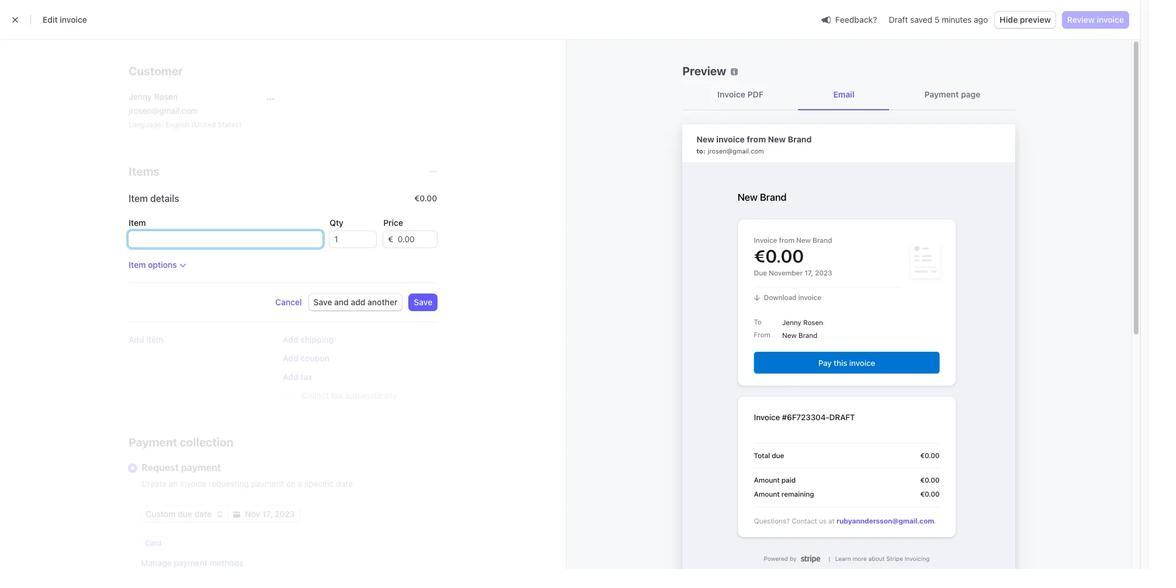 Task type: describe. For each thing, give the bounding box(es) containing it.
date inside request payment create an invoice requesting payment on a specific date
[[336, 479, 353, 489]]

manage
[[141, 559, 172, 569]]

coupon
[[301, 354, 330, 364]]

add
[[351, 297, 366, 307]]

2023
[[275, 510, 295, 520]]

1 horizontal spatial svg image
[[267, 96, 274, 103]]

hide preview button
[[995, 12, 1056, 28]]

collection
[[180, 436, 234, 449]]

tax for collect
[[331, 391, 343, 401]]

jrosen@gmail.com inside new invoice from new brand to : jrosen@gmail.com
[[708, 147, 764, 155]]

page
[[961, 89, 981, 99]]

save and add another button
[[309, 295, 402, 311]]

save for save and add another
[[314, 297, 332, 307]]

ago
[[974, 15, 988, 25]]

saved
[[911, 15, 933, 25]]

add item button
[[129, 334, 163, 346]]

edit invoice
[[43, 15, 87, 25]]

draft
[[889, 15, 908, 25]]

custom due date
[[146, 510, 212, 520]]

details
[[150, 193, 179, 204]]

hide
[[1000, 15, 1018, 25]]

review invoice button
[[1063, 12, 1129, 28]]

payment for payment page
[[925, 89, 959, 99]]

states)
[[218, 120, 242, 129]]

manage payment methods
[[141, 559, 244, 569]]

methods
[[210, 559, 244, 569]]

item for item
[[129, 218, 146, 228]]

payment for request
[[181, 463, 221, 473]]

svg image inside 'custom due date' popup button
[[216, 511, 223, 518]]

qty
[[330, 218, 344, 228]]

invoice for review
[[1097, 15, 1124, 25]]

language:
[[129, 120, 163, 129]]

jenny rosen jrosen@gmail.com language: english (united states)
[[129, 92, 242, 129]]

payment page
[[925, 89, 981, 99]]

request
[[142, 463, 179, 473]]

payment for manage
[[174, 559, 208, 569]]

add for add coupon
[[283, 354, 298, 364]]

svg image
[[233, 511, 240, 518]]

item options
[[129, 260, 177, 270]]

payment for payment collection
[[129, 436, 177, 449]]

nov 17, 2023 button
[[229, 507, 300, 523]]

add tax button
[[283, 372, 313, 383]]

brand
[[788, 134, 812, 144]]

(united
[[191, 120, 216, 129]]

add coupon button
[[283, 353, 330, 365]]

€
[[388, 234, 393, 244]]

invoice
[[718, 89, 746, 99]]

to
[[697, 147, 703, 155]]

requesting
[[209, 479, 249, 489]]

1 vertical spatial payment
[[251, 479, 284, 489]]

add tax
[[283, 372, 313, 382]]

add shipping
[[283, 335, 334, 345]]

€0.00
[[415, 193, 437, 203]]

minutes
[[942, 15, 972, 25]]

customer
[[129, 64, 183, 78]]

collect
[[302, 391, 329, 401]]

invoice for edit
[[60, 15, 87, 25]]

save button
[[409, 295, 437, 311]]

items
[[129, 165, 160, 178]]

item for item details
[[129, 193, 148, 204]]

collect tax automatically
[[302, 391, 397, 401]]

due
[[178, 510, 192, 520]]

:
[[703, 147, 706, 155]]

shipping
[[301, 335, 334, 345]]

item
[[146, 335, 163, 345]]

add shipping button
[[283, 334, 334, 346]]

jenny
[[129, 92, 152, 102]]

1 new from the left
[[697, 134, 715, 144]]

draft saved 5 minutes ago
[[889, 15, 988, 25]]

manage payment methods button
[[141, 558, 244, 570]]

custom due date button
[[141, 507, 228, 523]]

item details
[[129, 193, 179, 204]]

an
[[169, 479, 178, 489]]

a
[[298, 479, 302, 489]]

on
[[286, 479, 296, 489]]

review invoice
[[1068, 15, 1124, 25]]

edit
[[43, 15, 58, 25]]



Task type: vqa. For each thing, say whether or not it's contained in the screenshot.
TEST DATA
no



Task type: locate. For each thing, give the bounding box(es) containing it.
add for add shipping
[[283, 335, 298, 345]]

0 vertical spatial item
[[129, 193, 148, 204]]

1 horizontal spatial save
[[414, 297, 433, 307]]

payment up 'request'
[[129, 436, 177, 449]]

request payment create an invoice requesting payment on a specific date
[[142, 463, 353, 489]]

jrosen@gmail.com down from
[[708, 147, 764, 155]]

0 horizontal spatial jrosen@gmail.com
[[129, 106, 198, 116]]

0 vertical spatial svg image
[[267, 96, 274, 103]]

1 vertical spatial item
[[129, 218, 146, 228]]

hide preview
[[1000, 15, 1051, 25]]

€0.00 text field
[[393, 231, 437, 248]]

17,
[[262, 510, 273, 520]]

invoice right edit
[[60, 15, 87, 25]]

add inside button
[[283, 354, 298, 364]]

another
[[368, 297, 398, 307]]

add up "add tax"
[[283, 354, 298, 364]]

tax for add
[[301, 372, 313, 382]]

date
[[336, 479, 353, 489], [194, 510, 212, 520]]

5
[[935, 15, 940, 25]]

feedback?
[[836, 14, 878, 24]]

payment inside button
[[174, 559, 208, 569]]

1 horizontal spatial payment
[[925, 89, 959, 99]]

0 horizontal spatial date
[[194, 510, 212, 520]]

jrosen@gmail.com down the rosen
[[129, 106, 198, 116]]

svg image
[[267, 96, 274, 103], [216, 511, 223, 518]]

2 item from the top
[[129, 218, 146, 228]]

item left details
[[129, 193, 148, 204]]

add
[[129, 335, 144, 345], [283, 335, 298, 345], [283, 354, 298, 364], [283, 372, 298, 382]]

add item
[[129, 335, 163, 345]]

0 horizontal spatial save
[[314, 297, 332, 307]]

from
[[747, 134, 766, 144]]

date right specific
[[336, 479, 353, 489]]

0 vertical spatial payment
[[925, 89, 959, 99]]

save
[[314, 297, 332, 307], [414, 297, 433, 307]]

1 save from the left
[[314, 297, 332, 307]]

item options button
[[129, 259, 186, 271]]

new up :
[[697, 134, 715, 144]]

payment
[[181, 463, 221, 473], [251, 479, 284, 489], [174, 559, 208, 569]]

tax right collect
[[331, 391, 343, 401]]

cancel
[[275, 297, 302, 307]]

invoice
[[60, 15, 87, 25], [1097, 15, 1124, 25], [717, 134, 745, 144], [180, 479, 207, 489]]

specific
[[304, 479, 334, 489]]

0 vertical spatial payment
[[181, 463, 221, 473]]

1 horizontal spatial new
[[768, 134, 786, 144]]

0 horizontal spatial new
[[697, 134, 715, 144]]

review
[[1068, 15, 1095, 25]]

0 vertical spatial jrosen@gmail.com
[[129, 106, 198, 116]]

add down add coupon button
[[283, 372, 298, 382]]

save for save
[[414, 297, 433, 307]]

None text field
[[330, 231, 377, 248]]

preview
[[683, 64, 726, 78]]

and
[[334, 297, 349, 307]]

invoice inside new invoice from new brand to : jrosen@gmail.com
[[717, 134, 745, 144]]

payment collection
[[129, 436, 234, 449]]

payment down collection on the bottom of the page
[[181, 463, 221, 473]]

invoice inside button
[[1097, 15, 1124, 25]]

2 vertical spatial item
[[129, 260, 146, 270]]

add for add tax
[[283, 372, 298, 382]]

tax inside add tax 'button'
[[301, 372, 313, 382]]

feedback? button
[[817, 11, 882, 28]]

0 horizontal spatial svg image
[[216, 511, 223, 518]]

2 save from the left
[[414, 297, 433, 307]]

tab list
[[683, 79, 1016, 110]]

options
[[148, 260, 177, 270]]

payment
[[925, 89, 959, 99], [129, 436, 177, 449]]

date inside popup button
[[194, 510, 212, 520]]

2 new from the left
[[768, 134, 786, 144]]

english
[[166, 120, 189, 129]]

new invoice from new brand to : jrosen@gmail.com
[[697, 134, 812, 155]]

create
[[142, 479, 167, 489]]

tax down add coupon button
[[301, 372, 313, 382]]

None text field
[[129, 231, 323, 248]]

1 vertical spatial svg image
[[216, 511, 223, 518]]

0 vertical spatial date
[[336, 479, 353, 489]]

new
[[697, 134, 715, 144], [768, 134, 786, 144]]

nov
[[245, 510, 260, 520]]

email
[[834, 89, 855, 99]]

invoice left from
[[717, 134, 745, 144]]

1 horizontal spatial jrosen@gmail.com
[[708, 147, 764, 155]]

add up the add coupon
[[283, 335, 298, 345]]

preview
[[1020, 15, 1051, 25]]

3 item from the top
[[129, 260, 146, 270]]

1 vertical spatial payment
[[129, 436, 177, 449]]

1 horizontal spatial tax
[[331, 391, 343, 401]]

0 horizontal spatial payment
[[129, 436, 177, 449]]

2 vertical spatial payment
[[174, 559, 208, 569]]

add for add item
[[129, 335, 144, 345]]

new right from
[[768, 134, 786, 144]]

save and add another
[[314, 297, 398, 307]]

€ button
[[384, 231, 393, 248]]

invoice inside request payment create an invoice requesting payment on a specific date
[[180, 479, 207, 489]]

item inside button
[[129, 260, 146, 270]]

1 vertical spatial jrosen@gmail.com
[[708, 147, 764, 155]]

tab list containing invoice pdf
[[683, 79, 1016, 110]]

payment right manage at the left bottom of the page
[[174, 559, 208, 569]]

pdf
[[748, 89, 764, 99]]

1 horizontal spatial date
[[336, 479, 353, 489]]

0 horizontal spatial tax
[[301, 372, 313, 382]]

cancel button
[[275, 297, 302, 309]]

automatically
[[345, 391, 397, 401]]

card
[[145, 539, 162, 548]]

invoice right the an
[[180, 479, 207, 489]]

item down item details
[[129, 218, 146, 228]]

invoice right the review on the right
[[1097, 15, 1124, 25]]

item
[[129, 193, 148, 204], [129, 218, 146, 228], [129, 260, 146, 270]]

jrosen@gmail.com inside jenny rosen jrosen@gmail.com language: english (united states)
[[129, 106, 198, 116]]

item for item options
[[129, 260, 146, 270]]

save inside button
[[314, 297, 332, 307]]

1 vertical spatial tax
[[331, 391, 343, 401]]

save left and
[[314, 297, 332, 307]]

price
[[384, 218, 403, 228]]

0 vertical spatial tax
[[301, 372, 313, 382]]

invoice for new
[[717, 134, 745, 144]]

save right another
[[414, 297, 433, 307]]

jrosen@gmail.com
[[129, 106, 198, 116], [708, 147, 764, 155]]

nov 17, 2023
[[245, 510, 295, 520]]

invoice pdf
[[718, 89, 764, 99]]

tax
[[301, 372, 313, 382], [331, 391, 343, 401]]

add coupon
[[283, 354, 330, 364]]

1 vertical spatial date
[[194, 510, 212, 520]]

save inside button
[[414, 297, 433, 307]]

payment left on on the bottom of the page
[[251, 479, 284, 489]]

date right due
[[194, 510, 212, 520]]

add left item
[[129, 335, 144, 345]]

payment left page at the top right of page
[[925, 89, 959, 99]]

item left options
[[129, 260, 146, 270]]

custom
[[146, 510, 176, 520]]

rosen
[[154, 92, 178, 102]]

1 item from the top
[[129, 193, 148, 204]]

add inside 'button'
[[283, 372, 298, 382]]



